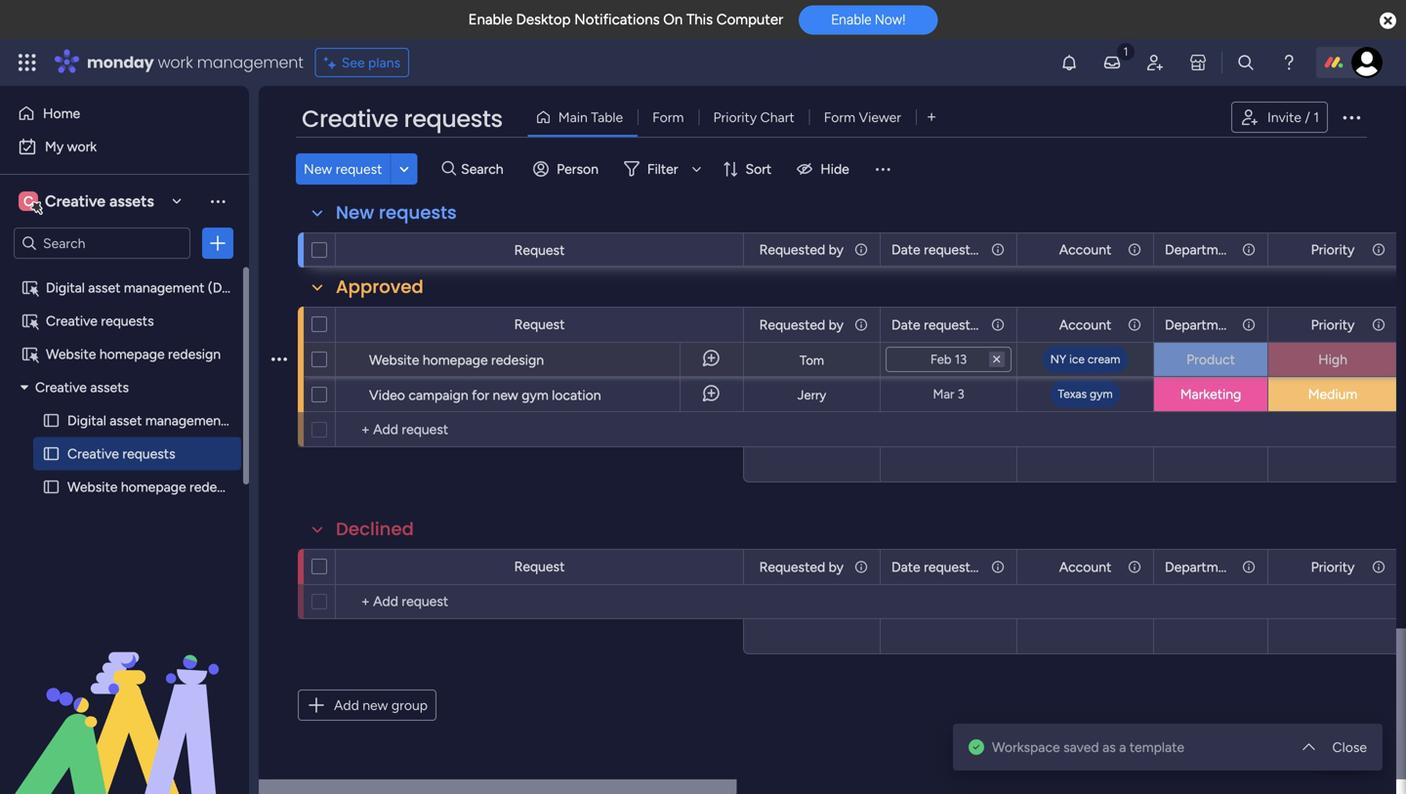 Task type: locate. For each thing, give the bounding box(es) containing it.
ice
[[1070, 352, 1085, 366]]

request up + add request text box
[[514, 558, 565, 575]]

monday marketplace image
[[1189, 53, 1208, 72]]

1 vertical spatial management
[[124, 279, 204, 296]]

2 vertical spatial requested by
[[760, 559, 844, 575]]

0 vertical spatial creative assets
[[45, 192, 154, 210]]

2 requested from the top
[[924, 316, 986, 333]]

gym up + add request text field
[[522, 387, 549, 403]]

Creative requests field
[[297, 103, 508, 136]]

digital asset management (dam)
[[46, 279, 248, 296], [67, 412, 269, 429]]

work right monday
[[158, 51, 193, 73]]

john smith image
[[1352, 47, 1383, 78]]

1 vertical spatial request
[[514, 316, 565, 333]]

request down person popup button
[[514, 242, 565, 258]]

1 vertical spatial date requested
[[892, 316, 986, 333]]

creative assets inside workspace selection element
[[45, 192, 154, 210]]

workspace saved as a template
[[992, 739, 1185, 755]]

0 horizontal spatial new
[[304, 161, 332, 177]]

2 requested from the top
[[760, 316, 825, 333]]

2 vertical spatial priority field
[[1306, 556, 1360, 578]]

0 vertical spatial account
[[1059, 241, 1112, 258]]

department for second department field from the bottom
[[1165, 316, 1239, 333]]

2 requested by field from the top
[[755, 314, 849, 336]]

dapulse close image
[[1380, 11, 1397, 31]]

2 vertical spatial department
[[1165, 559, 1239, 575]]

column information image for 3rd date requested field
[[990, 559, 1006, 575]]

creative assets up search in workspace field at left
[[45, 192, 154, 210]]

this
[[687, 11, 713, 28]]

filter
[[647, 161, 678, 177]]

1 vertical spatial public board image
[[42, 444, 61, 463]]

department for 1st department field from the bottom of the page
[[1165, 559, 1239, 575]]

2 vertical spatial management
[[145, 412, 226, 429]]

1 public board under template workspace image from the top
[[21, 278, 39, 297]]

department
[[1165, 241, 1239, 258], [1165, 316, 1239, 333], [1165, 559, 1239, 575]]

3 department from the top
[[1165, 559, 1239, 575]]

video
[[369, 387, 405, 403]]

add new group button
[[298, 690, 437, 721]]

close
[[1333, 739, 1367, 755]]

Declined field
[[331, 517, 419, 542]]

0 vertical spatial department
[[1165, 241, 1239, 258]]

2 public board under template workspace image from the top
[[21, 312, 39, 330]]

website homepage redesign
[[46, 346, 221, 362], [369, 352, 544, 368], [67, 479, 242, 495]]

by for 2nd requested by field from the bottom of the page
[[829, 316, 844, 333]]

request up location
[[514, 316, 565, 333]]

column information image for 1st department field from the bottom of the page
[[1241, 559, 1257, 575]]

3 requested from the top
[[760, 559, 825, 575]]

1 horizontal spatial new
[[336, 200, 374, 225]]

1 department from the top
[[1165, 241, 1239, 258]]

form viewer
[[824, 109, 902, 126]]

filter button
[[616, 153, 709, 185]]

new
[[304, 161, 332, 177], [336, 200, 374, 225]]

1 vertical spatial options image
[[272, 335, 287, 383]]

1 vertical spatial account field
[[1055, 314, 1117, 336]]

1 horizontal spatial form
[[824, 109, 856, 126]]

0 horizontal spatial enable
[[468, 11, 513, 28]]

0 horizontal spatial new
[[363, 697, 388, 713]]

work inside option
[[67, 138, 97, 155]]

form button
[[638, 102, 699, 133]]

work right my
[[67, 138, 97, 155]]

new inside new requests field
[[336, 200, 374, 225]]

date for new requests
[[892, 241, 921, 258]]

date
[[892, 241, 921, 258], [892, 316, 921, 333], [892, 559, 921, 575]]

new left request
[[304, 161, 332, 177]]

0 vertical spatial requested by
[[760, 241, 844, 258]]

website
[[46, 346, 96, 362], [369, 352, 419, 368], [67, 479, 118, 495]]

work for monday
[[158, 51, 193, 73]]

2 vertical spatial account field
[[1055, 556, 1117, 578]]

1 vertical spatial date
[[892, 316, 921, 333]]

2 vertical spatial date requested field
[[887, 556, 986, 578]]

public board under template workspace image for creative requests
[[21, 312, 39, 330]]

enable inside enable now! button
[[831, 11, 872, 28]]

request for declined
[[514, 558, 565, 575]]

redesign
[[168, 346, 221, 362], [491, 352, 544, 368], [190, 479, 242, 495]]

1 requested by field from the top
[[755, 239, 849, 260]]

assets
[[109, 192, 154, 210], [90, 379, 129, 396]]

notifications image
[[1060, 53, 1079, 72]]

date requested
[[892, 241, 986, 258], [892, 316, 986, 333], [892, 559, 986, 575]]

monday
[[87, 51, 154, 73]]

caret down image
[[21, 380, 28, 394]]

1 vertical spatial creative requests
[[46, 313, 154, 329]]

1 date requested from the top
[[892, 241, 986, 258]]

2 vertical spatial requested
[[760, 559, 825, 575]]

gym right texas
[[1090, 387, 1113, 401]]

assets up search in workspace field at left
[[109, 192, 154, 210]]

creative
[[302, 103, 398, 135], [45, 192, 106, 210], [46, 313, 98, 329], [35, 379, 87, 396], [67, 445, 119, 462]]

new
[[493, 387, 518, 403], [363, 697, 388, 713]]

2 vertical spatial public board image
[[42, 478, 61, 496]]

2 account field from the top
[[1055, 314, 1117, 336]]

1 requested by from the top
[[760, 241, 844, 258]]

form
[[653, 109, 684, 126], [824, 109, 856, 126]]

1 request from the top
[[514, 242, 565, 258]]

column information image for second department field from the bottom
[[1241, 317, 1257, 333]]

approved
[[336, 274, 424, 299]]

1 vertical spatial department
[[1165, 316, 1239, 333]]

column information image for second the priority field from the bottom
[[1371, 317, 1387, 333]]

0 vertical spatial date
[[892, 241, 921, 258]]

2 date from the top
[[892, 316, 921, 333]]

option
[[0, 270, 249, 274]]

0 vertical spatial new
[[304, 161, 332, 177]]

mar 3
[[933, 386, 965, 402]]

2 vertical spatial requested by field
[[755, 556, 849, 578]]

Date requested field
[[887, 239, 986, 260], [887, 314, 986, 336], [887, 556, 986, 578]]

1 horizontal spatial enable
[[831, 11, 872, 28]]

mar
[[933, 386, 955, 402]]

form left viewer
[[824, 109, 856, 126]]

asset
[[88, 279, 121, 296], [110, 412, 142, 429]]

date requested for approved
[[892, 316, 986, 333]]

(dam)
[[208, 279, 248, 296], [229, 412, 269, 429]]

workspace selection element
[[19, 189, 157, 215]]

0 vertical spatial public board under template workspace image
[[21, 278, 39, 297]]

0 vertical spatial options image
[[208, 233, 228, 253]]

2 department from the top
[[1165, 316, 1239, 333]]

0 vertical spatial digital asset management (dam)
[[46, 279, 248, 296]]

1 vertical spatial department field
[[1160, 314, 1239, 336]]

2 date requested field from the top
[[887, 314, 986, 336]]

form inside button
[[653, 109, 684, 126]]

enable now! button
[[799, 5, 938, 34]]

Search in workspace field
[[41, 232, 163, 254]]

3 priority field from the top
[[1306, 556, 1360, 578]]

date requested for new requests
[[892, 241, 986, 258]]

a
[[1120, 739, 1126, 755]]

creative inside field
[[302, 103, 398, 135]]

form inside button
[[824, 109, 856, 126]]

0 vertical spatial creative requests
[[302, 103, 503, 135]]

0 vertical spatial public board image
[[42, 411, 61, 430]]

new right 'for'
[[493, 387, 518, 403]]

new inside new request button
[[304, 161, 332, 177]]

0 vertical spatial requested
[[924, 241, 986, 258]]

1 vertical spatial priority field
[[1306, 314, 1360, 336]]

2 vertical spatial request
[[514, 558, 565, 575]]

my work option
[[12, 131, 237, 162]]

enable left now! on the right
[[831, 11, 872, 28]]

enable for enable desktop notifications on this computer
[[468, 11, 513, 28]]

form up the filter
[[653, 109, 684, 126]]

account
[[1059, 241, 1112, 258], [1059, 316, 1112, 333], [1059, 559, 1112, 575]]

assets right the caret down image
[[90, 379, 129, 396]]

creative assets right the caret down image
[[35, 379, 129, 396]]

2 vertical spatial department field
[[1160, 556, 1239, 578]]

0 horizontal spatial form
[[653, 109, 684, 126]]

1 vertical spatial requested
[[924, 316, 986, 333]]

column information image
[[854, 242, 869, 257], [1127, 242, 1143, 257], [1241, 242, 1257, 257], [1127, 317, 1143, 333], [1241, 317, 1257, 333], [1371, 317, 1387, 333], [854, 559, 869, 575], [990, 559, 1006, 575], [1241, 559, 1257, 575]]

menu image
[[873, 159, 893, 179]]

add view image
[[928, 110, 936, 124]]

1 vertical spatial account
[[1059, 316, 1112, 333]]

1 image
[[1117, 40, 1135, 62]]

0 horizontal spatial work
[[67, 138, 97, 155]]

0 vertical spatial account field
[[1055, 239, 1117, 260]]

1 horizontal spatial gym
[[1090, 387, 1113, 401]]

2 request from the top
[[514, 316, 565, 333]]

my
[[45, 138, 64, 155]]

new down request
[[336, 200, 374, 225]]

0 vertical spatial department field
[[1160, 239, 1239, 260]]

2 enable from the left
[[831, 11, 872, 28]]

saved
[[1064, 739, 1099, 755]]

1 date from the top
[[892, 241, 921, 258]]

priority
[[713, 109, 757, 126], [1311, 241, 1355, 258], [1311, 316, 1355, 333], [1311, 559, 1355, 575]]

1 vertical spatial requested by
[[760, 316, 844, 333]]

1 by from the top
[[829, 241, 844, 258]]

Department field
[[1160, 239, 1239, 260], [1160, 314, 1239, 336], [1160, 556, 1239, 578]]

form for form viewer
[[824, 109, 856, 126]]

0 vertical spatial request
[[514, 242, 565, 258]]

0 horizontal spatial options image
[[208, 233, 228, 253]]

1 vertical spatial requested
[[760, 316, 825, 333]]

plans
[[368, 54, 401, 71]]

video campaign for new gym location
[[369, 387, 601, 403]]

main table button
[[528, 102, 638, 133]]

0 vertical spatial requested by field
[[755, 239, 849, 260]]

by
[[829, 241, 844, 258], [829, 316, 844, 333], [829, 559, 844, 575]]

computer
[[717, 11, 784, 28]]

search everything image
[[1237, 53, 1256, 72]]

public board under template workspace image
[[21, 278, 39, 297], [21, 312, 39, 330], [21, 345, 39, 363]]

Priority field
[[1306, 239, 1360, 260], [1306, 314, 1360, 336], [1306, 556, 1360, 578]]

1
[[1314, 109, 1320, 126]]

0 vertical spatial requested
[[760, 241, 825, 258]]

declined
[[336, 517, 414, 542]]

0 vertical spatial assets
[[109, 192, 154, 210]]

3 requested by from the top
[[760, 559, 844, 575]]

public board image for digital asset management (dam)
[[42, 411, 61, 430]]

1 enable from the left
[[468, 11, 513, 28]]

work
[[158, 51, 193, 73], [67, 138, 97, 155]]

3 by from the top
[[829, 559, 844, 575]]

1 gym from the left
[[522, 387, 549, 403]]

0 vertical spatial date requested field
[[887, 239, 986, 260]]

1 public board image from the top
[[42, 411, 61, 430]]

Account field
[[1055, 239, 1117, 260], [1055, 314, 1117, 336], [1055, 556, 1117, 578]]

column information image
[[990, 242, 1006, 257], [1371, 242, 1387, 257], [854, 317, 869, 333], [990, 317, 1006, 333], [1127, 559, 1143, 575], [1371, 559, 1387, 575]]

2 vertical spatial creative requests
[[67, 445, 175, 462]]

ny
[[1051, 352, 1067, 366]]

3 public board under template workspace image from the top
[[21, 345, 39, 363]]

creative requests
[[302, 103, 503, 135], [46, 313, 154, 329], [67, 445, 175, 462]]

management
[[197, 51, 303, 73], [124, 279, 204, 296], [145, 412, 226, 429]]

+ Add request text field
[[346, 418, 734, 441]]

gym
[[522, 387, 549, 403], [1090, 387, 1113, 401]]

2 vertical spatial requested
[[924, 559, 986, 575]]

creative assets
[[45, 192, 154, 210], [35, 379, 129, 396]]

1 requested from the top
[[760, 241, 825, 258]]

2 requested by from the top
[[760, 316, 844, 333]]

1 priority field from the top
[[1306, 239, 1360, 260]]

3 request from the top
[[514, 558, 565, 575]]

my work link
[[12, 131, 237, 162]]

requested
[[924, 241, 986, 258], [924, 316, 986, 333], [924, 559, 986, 575]]

for
[[472, 387, 489, 403]]

3 date requested field from the top
[[887, 556, 986, 578]]

1 vertical spatial new
[[363, 697, 388, 713]]

request
[[514, 242, 565, 258], [514, 316, 565, 333], [514, 558, 565, 575]]

1 vertical spatial date requested field
[[887, 314, 986, 336]]

2 vertical spatial by
[[829, 559, 844, 575]]

v2 search image
[[442, 158, 456, 180]]

0 vertical spatial priority field
[[1306, 239, 1360, 260]]

0 vertical spatial asset
[[88, 279, 121, 296]]

1 vertical spatial (dam)
[[229, 412, 269, 429]]

1 vertical spatial public board under template workspace image
[[21, 312, 39, 330]]

0 vertical spatial date requested
[[892, 241, 986, 258]]

1 vertical spatial by
[[829, 316, 844, 333]]

2 vertical spatial public board under template workspace image
[[21, 345, 39, 363]]

1 vertical spatial work
[[67, 138, 97, 155]]

1 vertical spatial requested by field
[[755, 314, 849, 336]]

arrow down image
[[685, 157, 709, 181]]

lottie animation element
[[0, 597, 249, 794]]

1 horizontal spatial work
[[158, 51, 193, 73]]

3 public board image from the top
[[42, 478, 61, 496]]

medium
[[1308, 386, 1358, 402]]

2 vertical spatial date requested
[[892, 559, 986, 575]]

Requested by field
[[755, 239, 849, 260], [755, 314, 849, 336], [755, 556, 849, 578]]

2 priority field from the top
[[1306, 314, 1360, 336]]

1 requested from the top
[[924, 241, 986, 258]]

new right add
[[363, 697, 388, 713]]

column information image for third 'account' field from the bottom
[[1127, 242, 1143, 257]]

hide button
[[789, 153, 861, 185]]

2 by from the top
[[829, 316, 844, 333]]

0 vertical spatial management
[[197, 51, 303, 73]]

request for approved
[[514, 316, 565, 333]]

1 vertical spatial new
[[336, 200, 374, 225]]

homepage
[[99, 346, 165, 362], [423, 352, 488, 368], [121, 479, 186, 495]]

2 public board image from the top
[[42, 444, 61, 463]]

3 account field from the top
[[1055, 556, 1117, 578]]

2 vertical spatial account
[[1059, 559, 1112, 575]]

2 form from the left
[[824, 109, 856, 126]]

new for new requests
[[336, 200, 374, 225]]

list box
[[0, 267, 269, 767]]

digital
[[46, 279, 85, 296], [67, 412, 106, 429]]

form for form
[[653, 109, 684, 126]]

2 vertical spatial date
[[892, 559, 921, 575]]

0 vertical spatial new
[[493, 387, 518, 403]]

1 horizontal spatial options image
[[272, 335, 287, 383]]

public board image
[[42, 411, 61, 430], [42, 444, 61, 463], [42, 478, 61, 496]]

2 gym from the left
[[1090, 387, 1113, 401]]

0 vertical spatial work
[[158, 51, 193, 73]]

requested for 2nd requested by field from the bottom of the page
[[760, 316, 825, 333]]

1 form from the left
[[653, 109, 684, 126]]

0 vertical spatial by
[[829, 241, 844, 258]]

options image
[[208, 233, 228, 253], [272, 335, 287, 383]]

work for my
[[67, 138, 97, 155]]

priority for second the priority field from the bottom
[[1311, 316, 1355, 333]]

2 date requested from the top
[[892, 316, 986, 333]]

requested for third requested by field from the bottom
[[760, 241, 825, 258]]

requested for new requests
[[924, 241, 986, 258]]

enable left desktop
[[468, 11, 513, 28]]

0 horizontal spatial gym
[[522, 387, 549, 403]]

requests
[[404, 103, 503, 135], [379, 200, 457, 225], [101, 313, 154, 329], [122, 445, 175, 462]]

column information image for 2nd 'account' field from the bottom
[[1127, 317, 1143, 333]]

priority for the priority field for new requests
[[1311, 241, 1355, 258]]

1 date requested field from the top
[[887, 239, 986, 260]]



Task type: vqa. For each thing, say whether or not it's contained in the screenshot.


Task type: describe. For each thing, give the bounding box(es) containing it.
feb
[[931, 352, 952, 367]]

see
[[342, 54, 365, 71]]

date for approved
[[892, 316, 921, 333]]

1 department field from the top
[[1160, 239, 1239, 260]]

lottie animation image
[[0, 597, 249, 794]]

priority field for new requests
[[1306, 239, 1360, 260]]

help button
[[1307, 738, 1375, 771]]

cream
[[1088, 352, 1121, 366]]

desktop
[[516, 11, 571, 28]]

feb 13
[[931, 352, 967, 367]]

requested by for 2nd requested by field from the bottom of the page
[[760, 316, 844, 333]]

new request
[[304, 161, 382, 177]]

1 vertical spatial creative assets
[[35, 379, 129, 396]]

add
[[334, 697, 359, 713]]

/
[[1305, 109, 1311, 126]]

help
[[1324, 744, 1359, 764]]

requested by for third requested by field from the bottom
[[760, 241, 844, 258]]

public board image for creative requests
[[42, 444, 61, 463]]

requested by for 3rd requested by field from the top
[[760, 559, 844, 575]]

invite / 1 button
[[1232, 102, 1328, 133]]

3 requested from the top
[[924, 559, 986, 575]]

marketing
[[1181, 386, 1242, 402]]

person button
[[526, 153, 610, 185]]

add new group
[[334, 697, 428, 713]]

priority for the priority field for declined
[[1311, 559, 1355, 575]]

public board under template workspace image for website homepage redesign
[[21, 345, 39, 363]]

viewer
[[859, 109, 902, 126]]

campaign
[[409, 387, 468, 403]]

2 department field from the top
[[1160, 314, 1239, 336]]

help image
[[1279, 53, 1299, 72]]

angle down image
[[400, 162, 409, 176]]

Search field
[[456, 155, 515, 183]]

3 date from the top
[[892, 559, 921, 575]]

home
[[43, 105, 80, 122]]

product
[[1187, 351, 1235, 368]]

jerry
[[798, 387, 827, 403]]

template
[[1130, 739, 1185, 755]]

main
[[558, 109, 588, 126]]

sort button
[[714, 153, 784, 185]]

new for new request
[[304, 161, 332, 177]]

enable now!
[[831, 11, 906, 28]]

3 account from the top
[[1059, 559, 1112, 575]]

workspace
[[992, 739, 1060, 755]]

hide
[[821, 161, 850, 177]]

creative inside workspace selection element
[[45, 192, 106, 210]]

priority inside button
[[713, 109, 757, 126]]

creative requests inside field
[[302, 103, 503, 135]]

table
[[591, 109, 623, 126]]

date requested field for new requests
[[887, 239, 986, 260]]

column information image for 3rd requested by field from the top
[[854, 559, 869, 575]]

new inside 'button'
[[363, 697, 388, 713]]

monday work management
[[87, 51, 303, 73]]

close button
[[1325, 732, 1375, 763]]

high
[[1319, 351, 1348, 368]]

priority chart button
[[699, 102, 809, 133]]

ny ice cream
[[1051, 352, 1121, 366]]

new requests
[[336, 200, 457, 225]]

options image
[[1340, 105, 1364, 129]]

home option
[[12, 98, 237, 129]]

date requested field for approved
[[887, 314, 986, 336]]

main table
[[558, 109, 623, 126]]

+ Add request text field
[[346, 590, 734, 613]]

new request button
[[296, 153, 390, 185]]

Approved field
[[331, 274, 429, 300]]

3 date requested from the top
[[892, 559, 986, 575]]

by for third requested by field from the bottom
[[829, 241, 844, 258]]

now!
[[875, 11, 906, 28]]

priority field for declined
[[1306, 556, 1360, 578]]

person
[[557, 161, 599, 177]]

1 vertical spatial assets
[[90, 379, 129, 396]]

0 vertical spatial (dam)
[[208, 279, 248, 296]]

public board under template workspace image for digital asset management (dam)
[[21, 278, 39, 297]]

enable for enable now!
[[831, 11, 872, 28]]

column information image for third requested by field from the bottom
[[854, 242, 869, 257]]

tom
[[800, 353, 824, 368]]

chart
[[761, 109, 795, 126]]

workspace options image
[[208, 191, 228, 211]]

1 account from the top
[[1059, 241, 1112, 258]]

my work
[[45, 138, 97, 155]]

2 account from the top
[[1059, 316, 1112, 333]]

on
[[663, 11, 683, 28]]

by for 3rd requested by field from the top
[[829, 559, 844, 575]]

priority chart
[[713, 109, 795, 126]]

1 vertical spatial digital asset management (dam)
[[67, 412, 269, 429]]

location
[[552, 387, 601, 403]]

3 requested by field from the top
[[755, 556, 849, 578]]

assets inside workspace selection element
[[109, 192, 154, 210]]

request
[[336, 161, 382, 177]]

1 vertical spatial asset
[[110, 412, 142, 429]]

texas gym
[[1058, 387, 1113, 401]]

list box containing digital asset management (dam)
[[0, 267, 269, 767]]

1 vertical spatial digital
[[67, 412, 106, 429]]

3
[[958, 386, 965, 402]]

see plans
[[342, 54, 401, 71]]

update feed image
[[1103, 53, 1122, 72]]

requested for approved
[[924, 316, 986, 333]]

invite
[[1268, 109, 1302, 126]]

see plans button
[[315, 48, 409, 77]]

1 horizontal spatial new
[[493, 387, 518, 403]]

13
[[955, 352, 967, 367]]

sort
[[746, 161, 772, 177]]

c
[[23, 193, 33, 210]]

column information image for first department field from the top of the page
[[1241, 242, 1257, 257]]

1 account field from the top
[[1055, 239, 1117, 260]]

requested for 3rd requested by field from the top
[[760, 559, 825, 575]]

home link
[[12, 98, 237, 129]]

department for first department field from the top of the page
[[1165, 241, 1239, 258]]

form viewer button
[[809, 102, 916, 133]]

texas
[[1058, 387, 1087, 401]]

workspace image
[[19, 190, 38, 212]]

invite / 1
[[1268, 109, 1320, 126]]

select product image
[[18, 53, 37, 72]]

enable desktop notifications on this computer
[[468, 11, 784, 28]]

New requests field
[[331, 200, 462, 226]]

as
[[1103, 739, 1116, 755]]

0 vertical spatial digital
[[46, 279, 85, 296]]

request for new requests
[[514, 242, 565, 258]]

group
[[392, 697, 428, 713]]

notifications
[[574, 11, 660, 28]]

invite members image
[[1146, 53, 1165, 72]]

public board image for website homepage redesign
[[42, 478, 61, 496]]

3 department field from the top
[[1160, 556, 1239, 578]]



